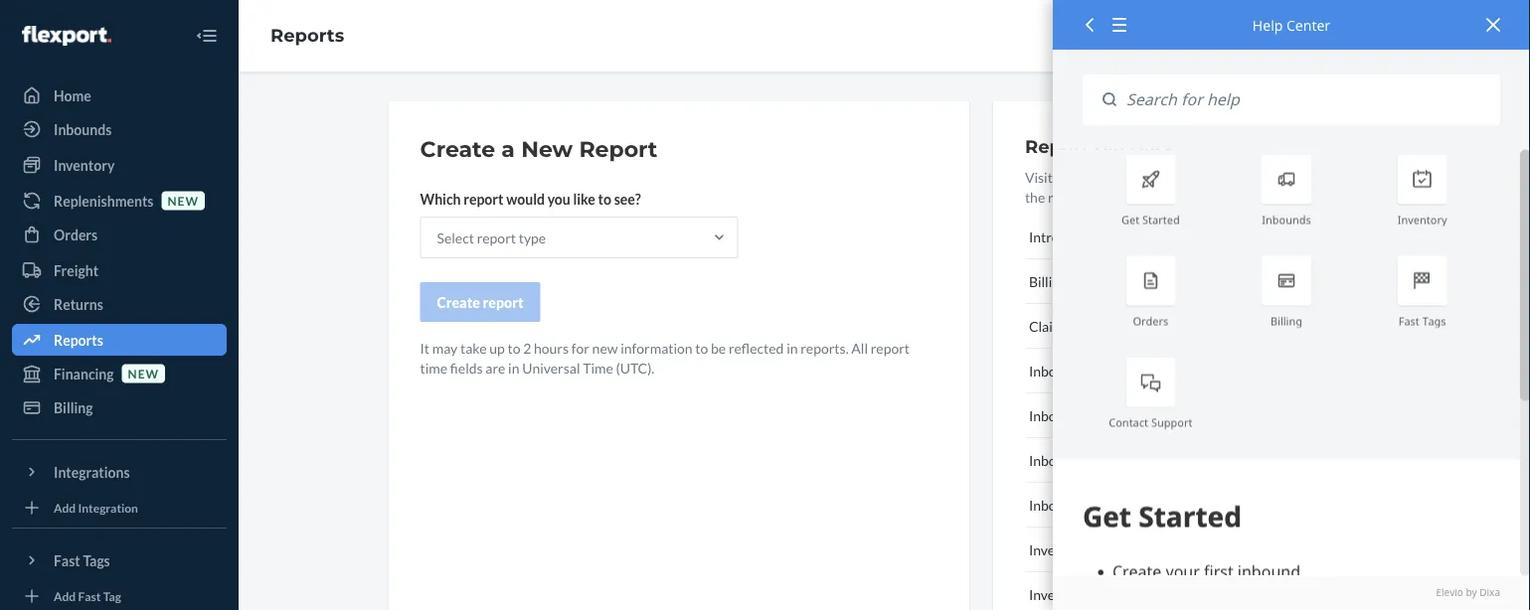 Task type: locate. For each thing, give the bounding box(es) containing it.
0 horizontal spatial new
[[128, 366, 159, 381]]

add left "integration"
[[54, 501, 76, 515]]

tags inside dropdown button
[[83, 553, 110, 569]]

report inside it may take up to 2 hours for new information to be reflected in reports. all report time fields are in universal time (utc).
[[871, 340, 910, 357]]

help down report glossary
[[1092, 169, 1121, 186]]

add left tag
[[54, 589, 76, 604]]

and inside button
[[1174, 586, 1197, 603]]

0 vertical spatial help
[[1253, 15, 1283, 34]]

2 vertical spatial fast
[[78, 589, 101, 604]]

2 horizontal spatial billing
[[1271, 314, 1303, 328]]

add fast tag
[[54, 589, 121, 604]]

0 horizontal spatial center
[[1124, 169, 1167, 186]]

new for financing
[[128, 366, 159, 381]]

report left type
[[477, 229, 516, 246]]

- left shipping
[[1089, 497, 1094, 514]]

create report
[[437, 294, 524, 311]]

report
[[1048, 188, 1087, 205], [464, 190, 504, 207], [477, 229, 516, 246], [483, 294, 524, 311], [871, 340, 910, 357]]

reconciliation down inbounds - inventory reconciliation button
[[1151, 407, 1238, 424]]

orders inside orders link
[[54, 226, 98, 243]]

fast tags
[[1399, 314, 1447, 328], [54, 553, 110, 569]]

fast inside dropdown button
[[54, 553, 80, 569]]

plan
[[1152, 497, 1178, 514]]

report for which report would you like to see?
[[464, 190, 504, 207]]

monthly
[[1096, 407, 1148, 424]]

a
[[502, 136, 515, 163], [1255, 169, 1262, 186]]

claims down billing - credits report
[[1029, 318, 1071, 335]]

report up the select report type
[[464, 190, 504, 207]]

report up the see?
[[579, 136, 658, 163]]

inbounds for inbounds - monthly reconciliation
[[1029, 407, 1086, 424]]

in left 'reports.'
[[787, 340, 798, 357]]

home link
[[12, 80, 227, 111]]

1 vertical spatial add
[[54, 589, 76, 604]]

to
[[1217, 169, 1230, 186], [598, 190, 612, 207], [1109, 228, 1122, 245], [508, 340, 521, 357], [696, 340, 709, 357]]

1 horizontal spatial and
[[1174, 586, 1197, 603]]

0 vertical spatial center
[[1287, 15, 1331, 34]]

which report would you like to see?
[[420, 190, 641, 207]]

- left levels
[[1092, 542, 1096, 559]]

and left fefo
[[1174, 586, 1197, 603]]

1 horizontal spatial reports
[[271, 25, 344, 46]]

tag
[[103, 589, 121, 604]]

inbounds up inbounds - packages
[[1029, 407, 1086, 424]]

in right are
[[508, 360, 520, 376]]

- for credits
[[1070, 273, 1075, 290]]

0 horizontal spatial report
[[579, 136, 658, 163]]

1 vertical spatial a
[[1255, 169, 1262, 186]]

0 vertical spatial reconciliation
[[1159, 363, 1245, 379]]

help
[[1253, 15, 1283, 34], [1092, 169, 1121, 186]]

report inside button
[[1125, 273, 1168, 290]]

- for inventory
[[1089, 363, 1094, 379]]

claims - claims submitted
[[1029, 318, 1188, 335]]

- inside button
[[1089, 363, 1094, 379]]

time
[[583, 360, 614, 376]]

reports.
[[801, 340, 849, 357]]

get started
[[1122, 212, 1180, 227]]

1 vertical spatial create
[[437, 294, 480, 311]]

billing
[[1029, 273, 1068, 290], [1271, 314, 1303, 328], [54, 399, 93, 416]]

2 vertical spatial reconciliation
[[1181, 497, 1268, 514]]

new inside it may take up to 2 hours for new information to be reflected in reports. all report time fields are in universal time (utc).
[[592, 340, 618, 357]]

all
[[852, 340, 868, 357]]

products)
[[1258, 586, 1317, 603]]

take
[[460, 340, 487, 357]]

1 vertical spatial reports
[[54, 332, 103, 349]]

0 horizontal spatial fast tags
[[54, 553, 110, 569]]

inbounds inside "inbounds - shipping plan reconciliation" button
[[1029, 497, 1086, 514]]

- down billing - credits report
[[1073, 318, 1078, 335]]

report inside create report button
[[483, 294, 524, 311]]

0 vertical spatial reports link
[[271, 25, 344, 46]]

0 vertical spatial create
[[420, 136, 495, 163]]

new
[[168, 193, 199, 208], [592, 340, 618, 357], [128, 366, 159, 381]]

- left lot
[[1092, 586, 1096, 603]]

reconciliation for inbounds - inventory reconciliation
[[1159, 363, 1245, 379]]

new
[[521, 136, 573, 163]]

today
[[1140, 542, 1176, 559]]

report right all on the right bottom of the page
[[871, 340, 910, 357]]

0 vertical spatial billing
[[1029, 273, 1068, 290]]

center up search search field
[[1287, 15, 1331, 34]]

a right get
[[1255, 169, 1262, 186]]

reports link
[[271, 25, 344, 46], [12, 324, 227, 356]]

report glossary
[[1025, 135, 1174, 157]]

1 vertical spatial billing
[[1271, 314, 1303, 328]]

new up time
[[592, 340, 618, 357]]

new up orders link
[[168, 193, 199, 208]]

to left reporting
[[1109, 228, 1122, 245]]

create report button
[[420, 282, 541, 322]]

inventory link
[[12, 149, 227, 181]]

reports
[[271, 25, 344, 46], [54, 332, 103, 349]]

inbounds inside inbounds - monthly reconciliation button
[[1029, 407, 1086, 424]]

be
[[711, 340, 726, 357]]

report down reporting
[[1125, 273, 1168, 290]]

orders link
[[12, 219, 227, 251]]

1 vertical spatial reconciliation
[[1151, 407, 1238, 424]]

elevio by dixa link
[[1083, 587, 1501, 601]]

to left the 2
[[508, 340, 521, 357]]

inbounds left packages
[[1029, 452, 1086, 469]]

new for replenishments
[[168, 193, 199, 208]]

create a new report
[[420, 136, 658, 163]]

0 vertical spatial fast tags
[[1399, 314, 1447, 328]]

1 vertical spatial fast tags
[[54, 553, 110, 569]]

1 vertical spatial and
[[1174, 586, 1197, 603]]

inbounds
[[54, 121, 112, 138], [1262, 212, 1312, 227], [1029, 363, 1086, 379], [1029, 407, 1086, 424], [1029, 452, 1086, 469], [1029, 497, 1086, 514]]

0 vertical spatial and
[[1090, 188, 1113, 205]]

- left packages
[[1089, 452, 1094, 469]]

0 horizontal spatial in
[[508, 360, 520, 376]]

freight
[[54, 262, 99, 279]]

create up the which
[[420, 136, 495, 163]]

1 horizontal spatial reports link
[[271, 25, 344, 46]]

create for create a new report
[[420, 136, 495, 163]]

create
[[420, 136, 495, 163], [437, 294, 480, 311]]

1 horizontal spatial billing
[[1029, 273, 1068, 290]]

inbounds - shipping plan reconciliation
[[1029, 497, 1268, 514]]

0 vertical spatial new
[[168, 193, 199, 208]]

(utc).
[[616, 360, 655, 376]]

information
[[621, 340, 693, 357]]

reconciliation inside button
[[1159, 363, 1245, 379]]

help up search search field
[[1253, 15, 1283, 34]]

report for billing - credits report
[[1125, 273, 1168, 290]]

1 vertical spatial fast
[[54, 553, 80, 569]]

1 vertical spatial reports link
[[12, 324, 227, 356]]

add for add fast tag
[[54, 589, 76, 604]]

1 horizontal spatial new
[[168, 193, 199, 208]]

inventory
[[54, 157, 115, 174], [1398, 212, 1448, 227], [1096, 363, 1156, 379], [1029, 542, 1089, 559], [1029, 586, 1089, 603]]

inbounds down inbounds - packages
[[1029, 497, 1086, 514]]

0 horizontal spatial help
[[1092, 169, 1121, 186]]

to left get
[[1217, 169, 1230, 186]]

these
[[1056, 169, 1090, 186]]

1 vertical spatial new
[[592, 340, 618, 357]]

levels
[[1099, 542, 1137, 559]]

you
[[548, 190, 571, 207]]

1 add from the top
[[54, 501, 76, 515]]

0 vertical spatial orders
[[54, 226, 98, 243]]

new up billing link
[[128, 366, 159, 381]]

a left new
[[502, 136, 515, 163]]

a inside visit these help center articles to get a description of the report and column details.
[[1255, 169, 1262, 186]]

create up may
[[437, 294, 480, 311]]

claims down credits
[[1081, 318, 1122, 335]]

by
[[1467, 587, 1478, 600]]

integrations button
[[12, 457, 227, 488]]

inbounds inside inbounds - inventory reconciliation button
[[1029, 363, 1086, 379]]

and
[[1090, 188, 1113, 205], [1174, 586, 1197, 603]]

1 horizontal spatial a
[[1255, 169, 1262, 186]]

2 horizontal spatial new
[[592, 340, 618, 357]]

create inside button
[[437, 294, 480, 311]]

inbounds inside inbounds - packages button
[[1029, 452, 1086, 469]]

center up column
[[1124, 169, 1167, 186]]

may
[[432, 340, 458, 357]]

in
[[787, 340, 798, 357], [508, 360, 520, 376]]

inbounds - packages
[[1029, 452, 1153, 469]]

1 horizontal spatial help
[[1253, 15, 1283, 34]]

contact support
[[1109, 415, 1193, 430]]

report for select report type
[[477, 229, 516, 246]]

integrations
[[54, 464, 130, 481]]

0 horizontal spatial orders
[[54, 226, 98, 243]]

report up these
[[1025, 135, 1090, 157]]

report down these
[[1048, 188, 1087, 205]]

1 vertical spatial help
[[1092, 169, 1121, 186]]

inbounds for inbounds - shipping plan reconciliation
[[1029, 497, 1086, 514]]

help inside visit these help center articles to get a description of the report and column details.
[[1092, 169, 1121, 186]]

0 horizontal spatial reports
[[54, 332, 103, 349]]

billing - credits report
[[1029, 273, 1168, 290]]

0 vertical spatial in
[[787, 340, 798, 357]]

- left monthly
[[1089, 407, 1094, 424]]

report
[[1025, 135, 1090, 157], [579, 136, 658, 163], [1125, 273, 1168, 290]]

inbounds for inbounds - packages
[[1029, 452, 1086, 469]]

0 vertical spatial add
[[54, 501, 76, 515]]

reconciliation down claims - claims submitted button
[[1159, 363, 1245, 379]]

2 horizontal spatial report
[[1125, 273, 1168, 290]]

- for lot
[[1092, 586, 1096, 603]]

0 horizontal spatial and
[[1090, 188, 1113, 205]]

reconciliation down inbounds - packages button
[[1181, 497, 1268, 514]]

claims
[[1029, 318, 1071, 335], [1081, 318, 1122, 335]]

billing - credits report button
[[1025, 260, 1349, 304]]

1 vertical spatial orders
[[1133, 314, 1169, 328]]

orders up inbounds - inventory reconciliation
[[1133, 314, 1169, 328]]

1 horizontal spatial tags
[[1423, 314, 1447, 328]]

orders up "freight" in the left of the page
[[54, 226, 98, 243]]

add inside "link"
[[54, 589, 76, 604]]

introduction to reporting
[[1029, 228, 1185, 245]]

report up up
[[483, 294, 524, 311]]

and left column
[[1090, 188, 1113, 205]]

add fast tag link
[[12, 585, 227, 609]]

2 vertical spatial new
[[128, 366, 159, 381]]

visit these help center articles to get a description of the report and column details.
[[1025, 169, 1348, 205]]

add for add integration
[[54, 501, 76, 515]]

elevio
[[1437, 587, 1464, 600]]

orders
[[54, 226, 98, 243], [1133, 314, 1169, 328]]

fast inside "link"
[[78, 589, 101, 604]]

0 horizontal spatial tags
[[83, 553, 110, 569]]

glossary
[[1095, 135, 1174, 157]]

1 vertical spatial tags
[[83, 553, 110, 569]]

0 vertical spatial a
[[502, 136, 515, 163]]

0 horizontal spatial claims
[[1029, 318, 1071, 335]]

inventory - lot tracking and fefo (all products)
[[1029, 586, 1317, 603]]

1 vertical spatial center
[[1124, 169, 1167, 186]]

inventory - levels today button
[[1025, 528, 1349, 573]]

inventory - lot tracking and fefo (all products) button
[[1025, 573, 1349, 611]]

2 vertical spatial billing
[[54, 399, 93, 416]]

inbounds down claims - claims submitted on the bottom right
[[1029, 363, 1086, 379]]

tags
[[1423, 314, 1447, 328], [83, 553, 110, 569]]

- left credits
[[1070, 273, 1075, 290]]

claims - claims submitted button
[[1025, 304, 1349, 349]]

- inside button
[[1073, 318, 1078, 335]]

inbounds down home
[[54, 121, 112, 138]]

billing inside button
[[1029, 273, 1068, 290]]

1 horizontal spatial claims
[[1081, 318, 1122, 335]]

add integration link
[[12, 496, 227, 520]]

0 horizontal spatial a
[[502, 136, 515, 163]]

- down claims - claims submitted on the bottom right
[[1089, 363, 1094, 379]]

and inside visit these help center articles to get a description of the report and column details.
[[1090, 188, 1113, 205]]

to right like
[[598, 190, 612, 207]]

2 add from the top
[[54, 589, 76, 604]]

help center
[[1253, 15, 1331, 34]]



Task type: vqa. For each thing, say whether or not it's contained in the screenshot.
Report related to Create a New Report
yes



Task type: describe. For each thing, give the bounding box(es) containing it.
close navigation image
[[195, 24, 219, 48]]

it
[[420, 340, 430, 357]]

- for monthly
[[1089, 407, 1094, 424]]

hours
[[534, 340, 569, 357]]

returns link
[[12, 288, 227, 320]]

0 horizontal spatial reports link
[[12, 324, 227, 356]]

introduction
[[1029, 228, 1106, 245]]

started
[[1143, 212, 1180, 227]]

freight link
[[12, 255, 227, 286]]

inbounds link
[[12, 113, 227, 145]]

visit
[[1025, 169, 1053, 186]]

details.
[[1163, 188, 1206, 205]]

tracking
[[1122, 586, 1171, 603]]

report for create report
[[483, 294, 524, 311]]

dixa
[[1480, 587, 1501, 600]]

of
[[1336, 169, 1348, 186]]

inventory - levels today
[[1029, 542, 1176, 559]]

support
[[1152, 415, 1193, 430]]

would
[[506, 190, 545, 207]]

articles
[[1169, 169, 1214, 186]]

fast tags inside dropdown button
[[54, 553, 110, 569]]

1 horizontal spatial fast tags
[[1399, 314, 1447, 328]]

are
[[486, 360, 506, 376]]

to left be
[[696, 340, 709, 357]]

up
[[490, 340, 505, 357]]

shipping
[[1096, 497, 1149, 514]]

1 horizontal spatial orders
[[1133, 314, 1169, 328]]

reflected
[[729, 340, 784, 357]]

inbounds - monthly reconciliation button
[[1025, 394, 1349, 439]]

column
[[1115, 188, 1160, 205]]

credits
[[1078, 273, 1123, 290]]

description
[[1265, 169, 1333, 186]]

the
[[1025, 188, 1046, 205]]

returns
[[54, 296, 103, 313]]

1 claims from the left
[[1029, 318, 1071, 335]]

1 horizontal spatial in
[[787, 340, 798, 357]]

fefo
[[1199, 586, 1234, 603]]

replenishments
[[54, 192, 154, 209]]

inbounds for inbounds - inventory reconciliation
[[1029, 363, 1086, 379]]

home
[[54, 87, 91, 104]]

elevio by dixa
[[1437, 587, 1501, 600]]

report for create a new report
[[579, 136, 658, 163]]

add integration
[[54, 501, 138, 515]]

inbounds - packages button
[[1025, 439, 1349, 483]]

(all
[[1237, 586, 1255, 603]]

- for levels
[[1092, 542, 1096, 559]]

packages
[[1096, 452, 1153, 469]]

- for packages
[[1089, 452, 1094, 469]]

1 horizontal spatial center
[[1287, 15, 1331, 34]]

for
[[572, 340, 590, 357]]

universal
[[522, 360, 580, 376]]

it may take up to 2 hours for new information to be reflected in reports. all report time fields are in universal time (utc).
[[420, 340, 910, 376]]

select
[[437, 229, 474, 246]]

which
[[420, 190, 461, 207]]

billing link
[[12, 392, 227, 424]]

2
[[523, 340, 531, 357]]

get
[[1122, 212, 1140, 227]]

integration
[[78, 501, 138, 515]]

introduction to reporting button
[[1025, 215, 1349, 260]]

time
[[420, 360, 448, 376]]

to inside button
[[1109, 228, 1122, 245]]

inbounds inside inbounds link
[[54, 121, 112, 138]]

create for create report
[[437, 294, 480, 311]]

fast tags button
[[12, 545, 227, 577]]

reporting
[[1125, 228, 1185, 245]]

Search search field
[[1117, 75, 1501, 125]]

contact
[[1109, 415, 1149, 430]]

0 horizontal spatial billing
[[54, 399, 93, 416]]

center inside visit these help center articles to get a description of the report and column details.
[[1124, 169, 1167, 186]]

see?
[[614, 190, 641, 207]]

to inside visit these help center articles to get a description of the report and column details.
[[1217, 169, 1230, 186]]

0 vertical spatial tags
[[1423, 314, 1447, 328]]

inbounds down the description on the top right of page
[[1262, 212, 1312, 227]]

inbounds - inventory reconciliation
[[1029, 363, 1245, 379]]

type
[[519, 229, 546, 246]]

report inside visit these help center articles to get a description of the report and column details.
[[1048, 188, 1087, 205]]

financing
[[54, 366, 114, 382]]

inbounds - inventory reconciliation button
[[1025, 349, 1349, 394]]

inbounds - monthly reconciliation
[[1029, 407, 1238, 424]]

1 vertical spatial in
[[508, 360, 520, 376]]

1 horizontal spatial report
[[1025, 135, 1090, 157]]

- for shipping
[[1089, 497, 1094, 514]]

lot
[[1099, 586, 1119, 603]]

inventory inside button
[[1096, 363, 1156, 379]]

like
[[573, 190, 596, 207]]

inbounds - shipping plan reconciliation button
[[1025, 483, 1349, 528]]

select report type
[[437, 229, 546, 246]]

get
[[1232, 169, 1252, 186]]

flexport logo image
[[22, 26, 111, 46]]

reconciliation for inbounds - monthly reconciliation
[[1151, 407, 1238, 424]]

submitted
[[1125, 318, 1188, 335]]

- for claims
[[1073, 318, 1078, 335]]

0 vertical spatial reports
[[271, 25, 344, 46]]

0 vertical spatial fast
[[1399, 314, 1420, 328]]

2 claims from the left
[[1081, 318, 1122, 335]]



